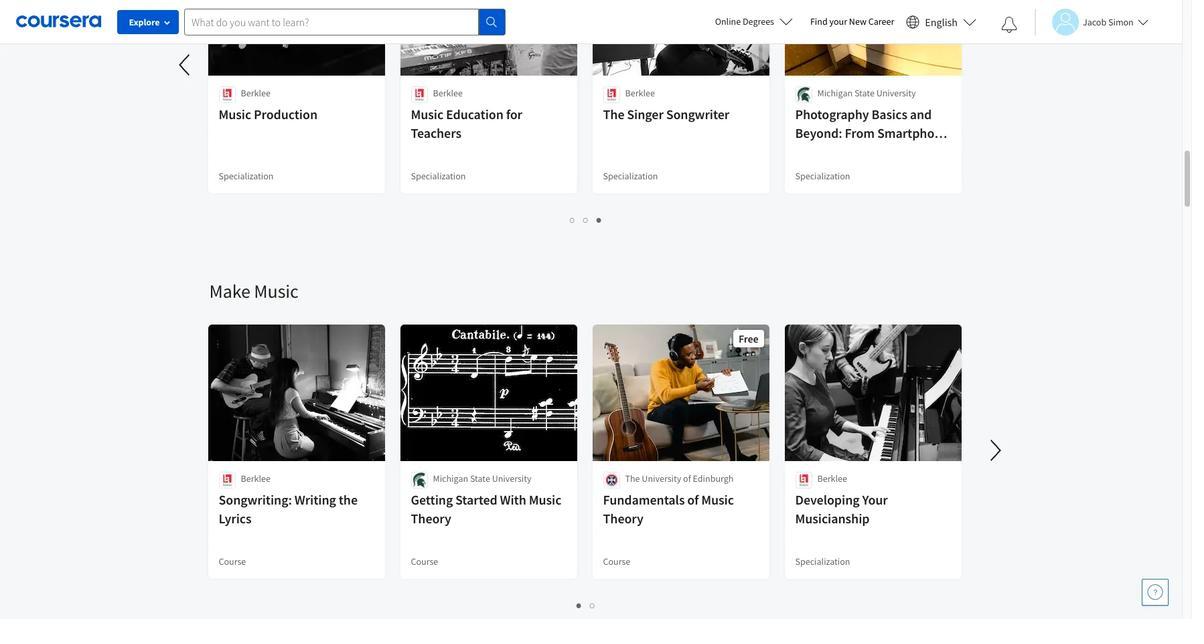 Task type: describe. For each thing, give the bounding box(es) containing it.
dslr
[[810, 143, 840, 160]]

specialization for music education for teachers
[[411, 170, 466, 182]]

1 list from the top
[[209, 212, 963, 228]]

songwriter
[[667, 106, 730, 123]]

make music carousel element
[[203, 239, 1164, 620]]

music inside fundamentals of music theory
[[702, 492, 734, 509]]

developing your musicianship
[[796, 492, 888, 527]]

from
[[845, 125, 875, 141]]

3 button
[[593, 212, 606, 228]]

musicianship
[[796, 511, 870, 527]]

berklee for writing
[[241, 473, 271, 485]]

explore button
[[117, 10, 179, 34]]

of inside fundamentals of music theory
[[688, 492, 699, 509]]

edinburgh
[[693, 473, 734, 485]]

berklee for singer
[[626, 87, 655, 99]]

jacob simon button
[[1035, 8, 1149, 35]]

1 for first list
[[570, 214, 576, 227]]

2 button for list within make music carousel "element"
[[586, 598, 600, 614]]

fundamentals of music theory
[[603, 492, 734, 527]]

songwriting: writing the lyrics
[[219, 492, 358, 527]]

What do you want to learn? text field
[[184, 8, 479, 35]]

previous slide image
[[169, 49, 201, 81]]

berklee image for songwriting: writing the lyrics
[[219, 472, 236, 489]]

make music
[[209, 279, 299, 304]]

online degrees
[[715, 15, 775, 27]]

jacob simon
[[1084, 16, 1134, 28]]

english button
[[902, 0, 982, 44]]

list inside make music carousel "element"
[[209, 598, 963, 614]]

chevron down image
[[52, 20, 61, 30]]

michigan state university for basics
[[818, 87, 917, 99]]

theory inside getting started with music theory
[[411, 511, 452, 527]]

find your new career
[[811, 15, 895, 27]]

2 for list within make music carousel "element"
[[590, 600, 596, 613]]

michigan for photography
[[818, 87, 853, 99]]

specialization for photography basics and beyond: from smartphone to dslr
[[796, 170, 851, 182]]

getting started with music theory
[[411, 492, 562, 527]]

berklee for education
[[433, 87, 463, 99]]

the for the singer songwriter
[[603, 106, 625, 123]]

1 button for 2 button within the make music carousel "element"
[[573, 598, 586, 614]]

the university of edinburgh image
[[603, 472, 620, 489]]

online
[[715, 15, 741, 27]]

michigan state university image
[[796, 86, 813, 103]]

the for the university of edinburgh
[[626, 473, 640, 485]]

make
[[209, 279, 251, 304]]

the university of edinburgh
[[626, 473, 734, 485]]

berklee image for music education for teachers
[[411, 86, 428, 103]]

course for fundamentals of music theory
[[603, 556, 631, 568]]

music education for teachers
[[411, 106, 523, 141]]

to
[[796, 143, 808, 160]]

state for basics
[[855, 87, 875, 99]]

new
[[850, 15, 867, 27]]

the singer songwriter
[[603, 106, 730, 123]]

specialization for developing your musicianship
[[796, 556, 851, 568]]

show notifications image
[[1002, 17, 1018, 33]]

production
[[254, 106, 318, 123]]

specialization for the singer songwriter
[[603, 170, 658, 182]]

career
[[869, 15, 895, 27]]

3
[[597, 214, 602, 227]]

explore
[[129, 16, 160, 28]]

music inside music education for teachers
[[411, 106, 444, 123]]

free
[[739, 332, 759, 346]]

music inside getting started with music theory
[[529, 492, 562, 509]]

music left production
[[219, 106, 251, 123]]

course for getting started with music theory
[[411, 556, 438, 568]]

university for with
[[492, 473, 532, 485]]

find your new career link
[[804, 13, 902, 30]]

english
[[926, 15, 958, 28]]



Task type: vqa. For each thing, say whether or not it's contained in the screenshot.
Fundamentals of Music Theory at the bottom right
yes



Task type: locate. For each thing, give the bounding box(es) containing it.
theory down fundamentals
[[603, 511, 644, 527]]

michigan
[[818, 87, 853, 99], [433, 473, 469, 485]]

berklee image up developing
[[796, 472, 813, 489]]

of down the university of edinburgh
[[688, 492, 699, 509]]

michigan up getting
[[433, 473, 469, 485]]

university up basics
[[877, 87, 917, 99]]

0 horizontal spatial university
[[492, 473, 532, 485]]

list
[[209, 212, 963, 228], [209, 598, 963, 614]]

michigan for getting
[[433, 473, 469, 485]]

your
[[830, 15, 848, 27]]

the right the university of edinburgh icon
[[626, 473, 640, 485]]

0 horizontal spatial berklee image
[[219, 86, 236, 103]]

berklee up songwriting:
[[241, 473, 271, 485]]

berklee image up songwriting:
[[219, 472, 236, 489]]

berklee up music production
[[241, 87, 271, 99]]

your
[[863, 492, 888, 509]]

None search field
[[184, 8, 506, 35]]

1 horizontal spatial michigan
[[818, 87, 853, 99]]

degrees
[[743, 15, 775, 27]]

michigan state university
[[818, 87, 917, 99], [433, 473, 532, 485]]

teachers
[[411, 125, 462, 141]]

help center image
[[1148, 585, 1164, 601]]

coursera image
[[16, 11, 101, 32]]

specialization
[[219, 170, 274, 182], [411, 170, 466, 182], [603, 170, 658, 182], [796, 170, 851, 182], [796, 556, 851, 568]]

1 vertical spatial 1
[[577, 600, 582, 613]]

and
[[911, 106, 932, 123]]

1 vertical spatial michigan state university
[[433, 473, 532, 485]]

fundamentals
[[603, 492, 685, 509]]

0 horizontal spatial 1
[[570, 214, 576, 227]]

for
[[506, 106, 523, 123]]

0 horizontal spatial michigan
[[433, 473, 469, 485]]

berklee image
[[219, 86, 236, 103], [411, 86, 428, 103]]

the
[[603, 106, 625, 123], [626, 473, 640, 485]]

0 vertical spatial 2
[[584, 214, 589, 227]]

1 button for 2 button related to first list
[[566, 212, 580, 228]]

1 vertical spatial state
[[470, 473, 490, 485]]

berklee image up music production
[[219, 86, 236, 103]]

1 vertical spatial of
[[688, 492, 699, 509]]

1 vertical spatial 1 button
[[573, 598, 586, 614]]

state for started
[[470, 473, 490, 485]]

1 horizontal spatial berklee image
[[603, 86, 620, 103]]

specialization down the musicianship
[[796, 556, 851, 568]]

michigan inside make music carousel "element"
[[433, 473, 469, 485]]

the left singer
[[603, 106, 625, 123]]

online degrees button
[[705, 7, 804, 36]]

university
[[877, 87, 917, 99], [492, 473, 532, 485], [642, 473, 682, 485]]

developing
[[796, 492, 860, 509]]

michigan state university up started
[[433, 473, 532, 485]]

2 inside make music carousel "element"
[[590, 600, 596, 613]]

writing
[[295, 492, 336, 509]]

music down edinburgh
[[702, 492, 734, 509]]

2 course from the left
[[411, 556, 438, 568]]

1 horizontal spatial course
[[411, 556, 438, 568]]

0 vertical spatial 1 button
[[566, 212, 580, 228]]

berklee up developing
[[818, 473, 848, 485]]

1 vertical spatial 2 button
[[586, 598, 600, 614]]

education
[[446, 106, 504, 123]]

michigan up photography
[[818, 87, 853, 99]]

0 vertical spatial michigan
[[818, 87, 853, 99]]

berklee
[[241, 87, 271, 99], [433, 87, 463, 99], [626, 87, 655, 99], [241, 473, 271, 485], [818, 473, 848, 485]]

1 horizontal spatial berklee image
[[411, 86, 428, 103]]

2 button for first list
[[580, 212, 593, 228]]

1 vertical spatial 2
[[590, 600, 596, 613]]

berklee image
[[603, 86, 620, 103], [219, 472, 236, 489], [796, 472, 813, 489]]

find
[[811, 15, 828, 27]]

music up the teachers
[[411, 106, 444, 123]]

of left edinburgh
[[684, 473, 691, 485]]

0 vertical spatial list
[[209, 212, 963, 228]]

2 horizontal spatial course
[[603, 556, 631, 568]]

university for and
[[877, 87, 917, 99]]

beyond:
[[796, 125, 843, 141]]

specialization inside make music carousel "element"
[[796, 556, 851, 568]]

berklee up education on the top left of the page
[[433, 87, 463, 99]]

specialization down dslr
[[796, 170, 851, 182]]

2 for first list
[[584, 214, 589, 227]]

1 for list within make music carousel "element"
[[577, 600, 582, 613]]

1 horizontal spatial 1
[[577, 600, 582, 613]]

theory
[[411, 511, 452, 527], [603, 511, 644, 527]]

berklee image for the singer songwriter
[[603, 86, 620, 103]]

state up started
[[470, 473, 490, 485]]

course
[[219, 556, 246, 568], [411, 556, 438, 568], [603, 556, 631, 568]]

1 vertical spatial the
[[626, 473, 640, 485]]

0 horizontal spatial course
[[219, 556, 246, 568]]

the
[[339, 492, 358, 509]]

berklee for your
[[818, 473, 848, 485]]

2 list from the top
[[209, 598, 963, 614]]

theory inside fundamentals of music theory
[[603, 511, 644, 527]]

0 horizontal spatial the
[[603, 106, 625, 123]]

0 vertical spatial michigan state university
[[818, 87, 917, 99]]

0 vertical spatial state
[[855, 87, 875, 99]]

1 horizontal spatial 2
[[590, 600, 596, 613]]

smartphone
[[878, 125, 949, 141]]

the inside make music carousel "element"
[[626, 473, 640, 485]]

2 berklee image from the left
[[411, 86, 428, 103]]

getting
[[411, 492, 453, 509]]

0 horizontal spatial michigan state university
[[433, 473, 532, 485]]

university up fundamentals
[[642, 473, 682, 485]]

theory down getting
[[411, 511, 452, 527]]

0 vertical spatial 1
[[570, 214, 576, 227]]

music production
[[219, 106, 318, 123]]

state
[[855, 87, 875, 99], [470, 473, 490, 485]]

simon
[[1109, 16, 1134, 28]]

specialization up 3 button
[[603, 170, 658, 182]]

specialization for music production
[[219, 170, 274, 182]]

berklee image for music production
[[219, 86, 236, 103]]

1 berklee image from the left
[[219, 86, 236, 103]]

berklee image up the singer songwriter
[[603, 86, 620, 103]]

michigan state university up basics
[[818, 87, 917, 99]]

lyrics
[[219, 511, 252, 527]]

berklee up singer
[[626, 87, 655, 99]]

1 button
[[566, 212, 580, 228], [573, 598, 586, 614]]

0 horizontal spatial 2
[[584, 214, 589, 227]]

1 vertical spatial michigan
[[433, 473, 469, 485]]

specialization down music production
[[219, 170, 274, 182]]

1 horizontal spatial state
[[855, 87, 875, 99]]

2 horizontal spatial berklee image
[[796, 472, 813, 489]]

0 vertical spatial of
[[684, 473, 691, 485]]

2 horizontal spatial university
[[877, 87, 917, 99]]

0 horizontal spatial berklee image
[[219, 472, 236, 489]]

specialization down the teachers
[[411, 170, 466, 182]]

music right make
[[254, 279, 299, 304]]

singer
[[627, 106, 664, 123]]

started
[[456, 492, 498, 509]]

1 horizontal spatial university
[[642, 473, 682, 485]]

0 vertical spatial the
[[603, 106, 625, 123]]

3 course from the left
[[603, 556, 631, 568]]

basics
[[872, 106, 908, 123]]

michigan state university for started
[[433, 473, 532, 485]]

1 inside make music carousel "element"
[[577, 600, 582, 613]]

0 vertical spatial 2 button
[[580, 212, 593, 228]]

photography
[[796, 106, 870, 123]]

1 theory from the left
[[411, 511, 452, 527]]

music
[[219, 106, 251, 123], [411, 106, 444, 123], [254, 279, 299, 304], [529, 492, 562, 509], [702, 492, 734, 509]]

michigan state university inside make music carousel "element"
[[433, 473, 532, 485]]

0 horizontal spatial state
[[470, 473, 490, 485]]

1 horizontal spatial the
[[626, 473, 640, 485]]

2 button
[[580, 212, 593, 228], [586, 598, 600, 614]]

michigan state university image
[[411, 472, 428, 489]]

berklee image up the teachers
[[411, 86, 428, 103]]

2
[[584, 214, 589, 227], [590, 600, 596, 613]]

course for songwriting: writing the lyrics
[[219, 556, 246, 568]]

berklee image for developing your musicianship
[[796, 472, 813, 489]]

1 horizontal spatial michigan state university
[[818, 87, 917, 99]]

2 theory from the left
[[603, 511, 644, 527]]

0 horizontal spatial theory
[[411, 511, 452, 527]]

1 button inside make music carousel "element"
[[573, 598, 586, 614]]

next slide image
[[980, 435, 1012, 467]]

1 horizontal spatial theory
[[603, 511, 644, 527]]

state inside make music carousel "element"
[[470, 473, 490, 485]]

of
[[684, 473, 691, 485], [688, 492, 699, 509]]

jacob
[[1084, 16, 1107, 28]]

berklee for production
[[241, 87, 271, 99]]

1 vertical spatial list
[[209, 598, 963, 614]]

state up basics
[[855, 87, 875, 99]]

with
[[500, 492, 527, 509]]

1
[[570, 214, 576, 227], [577, 600, 582, 613]]

university up with
[[492, 473, 532, 485]]

1 course from the left
[[219, 556, 246, 568]]

photography basics and beyond: from smartphone to dslr
[[796, 106, 949, 160]]

2 button inside make music carousel "element"
[[586, 598, 600, 614]]

music right with
[[529, 492, 562, 509]]

songwriting:
[[219, 492, 292, 509]]



